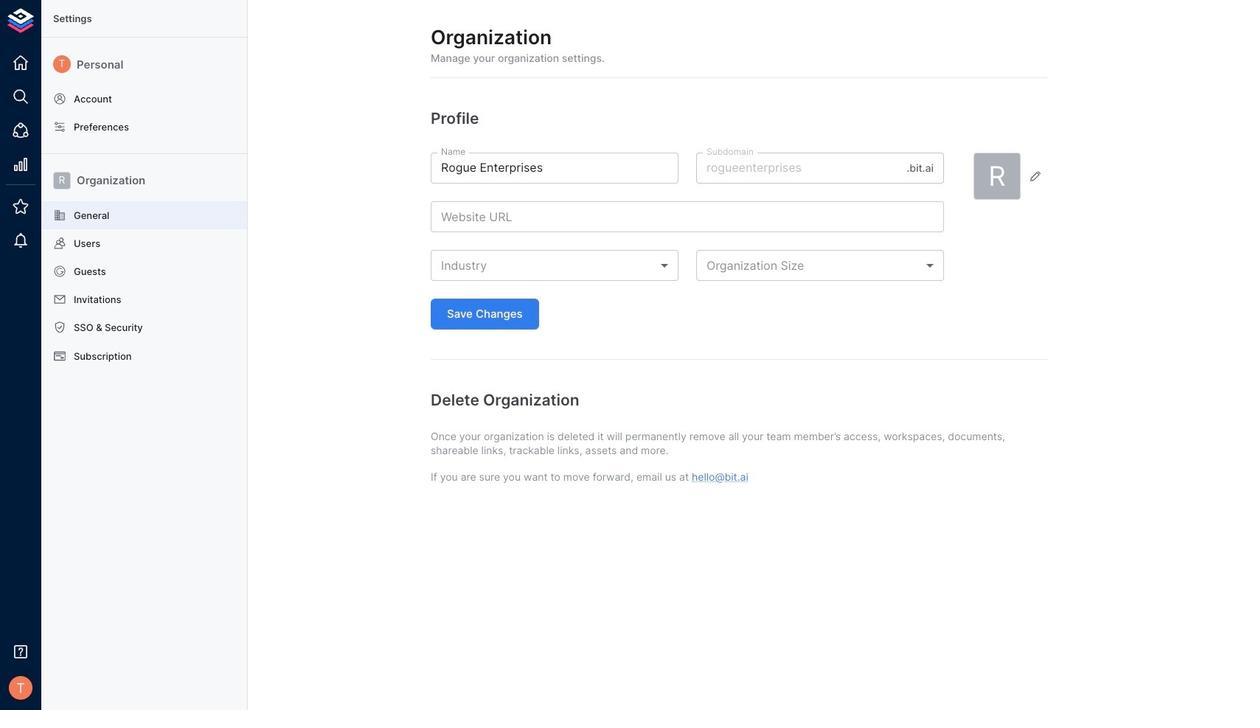 Task type: locate. For each thing, give the bounding box(es) containing it.
acme text field
[[696, 153, 901, 184]]

https:// text field
[[431, 201, 944, 232]]

None field
[[431, 250, 679, 281], [696, 250, 944, 281], [431, 250, 679, 281], [696, 250, 944, 281]]



Task type: describe. For each thing, give the bounding box(es) containing it.
Acme Company text field
[[431, 153, 679, 184]]



Task type: vqa. For each thing, say whether or not it's contained in the screenshot.
'tooltip'
no



